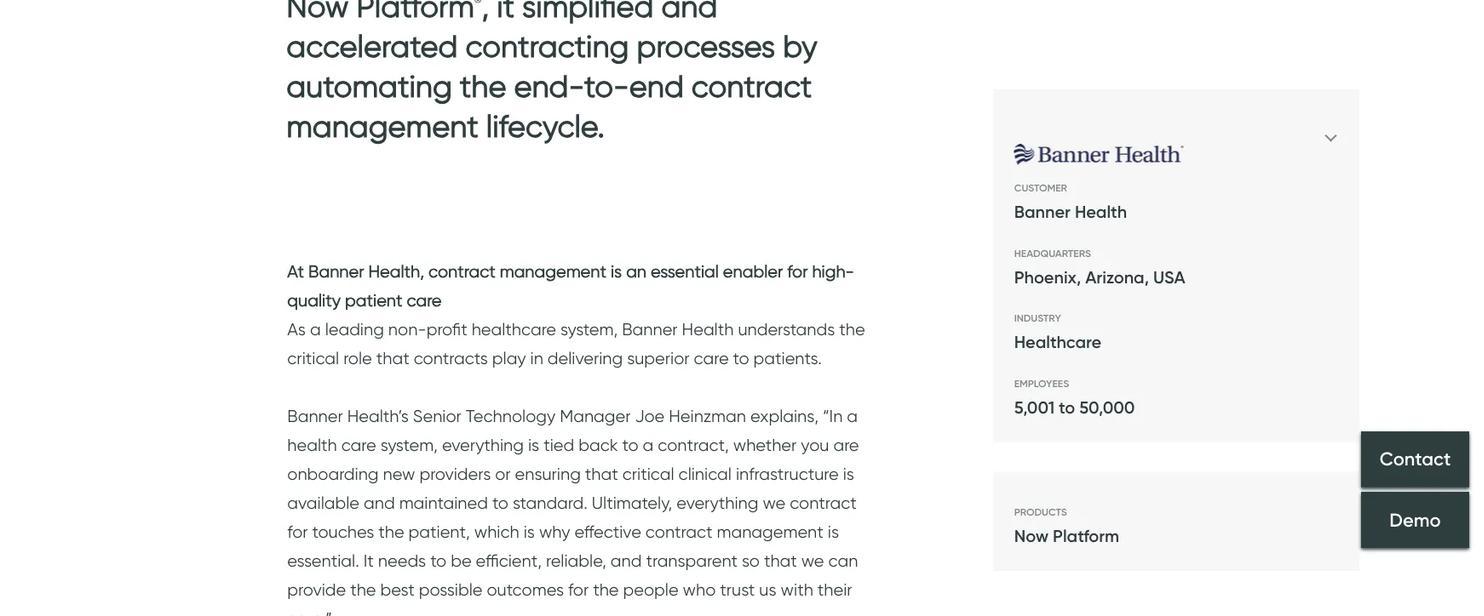 Task type: locate. For each thing, give the bounding box(es) containing it.
the down ,
[[460, 67, 506, 104]]

we left can
[[801, 551, 824, 571]]

that right so
[[764, 551, 797, 571]]

0 vertical spatial management
[[286, 107, 479, 144]]

reliable,
[[546, 551, 606, 571]]

the inside at banner health, contract management is an essential enabler for high- quality patient care as a leading non-profit healthcare system, banner health understands the critical role that contracts play in delivering superior care to patients.
[[839, 319, 865, 340]]

to inside at banner health, contract management is an essential enabler for high- quality patient care as a leading non-profit healthcare system, banner health understands the critical role that contracts play in delivering superior care to patients.
[[733, 348, 749, 369]]

1 vertical spatial management
[[500, 261, 606, 282]]

0 horizontal spatial a
[[310, 319, 321, 340]]

system, up new
[[381, 435, 438, 455]]

2 vertical spatial that
[[764, 551, 797, 571]]

we down infrastructure
[[763, 493, 786, 513]]

best
[[380, 580, 415, 600]]

0 horizontal spatial we
[[763, 493, 786, 513]]

banner
[[1014, 201, 1071, 222], [308, 261, 364, 282], [622, 319, 678, 340], [287, 406, 343, 426]]

contract
[[692, 67, 812, 104], [429, 261, 496, 282], [790, 493, 857, 513], [646, 522, 713, 542]]

automating
[[286, 67, 452, 104]]

1 vertical spatial health
[[682, 319, 734, 340]]

0 vertical spatial system,
[[561, 319, 618, 340]]

now
[[1014, 526, 1049, 547]]

0 horizontal spatial that
[[376, 348, 409, 369]]

health up superior at the left of page
[[682, 319, 734, 340]]

0 vertical spatial health
[[1075, 201, 1127, 222]]

contract,
[[658, 435, 729, 455]]

0 vertical spatial a
[[310, 319, 321, 340]]

1 vertical spatial we
[[801, 551, 824, 571]]

1 horizontal spatial critical
[[623, 464, 674, 484]]

1 horizontal spatial care
[[407, 290, 442, 311]]

to right 5,001
[[1059, 397, 1075, 418]]

a right the as
[[310, 319, 321, 340]]

system,
[[561, 319, 618, 340], [381, 435, 438, 455]]

2 horizontal spatial a
[[847, 406, 858, 426]]

tied
[[544, 435, 574, 455]]

we
[[763, 493, 786, 513], [801, 551, 824, 571]]

that
[[376, 348, 409, 369], [585, 464, 618, 484], [764, 551, 797, 571]]

care
[[407, 290, 442, 311], [694, 348, 729, 369], [341, 435, 376, 455]]

1 vertical spatial system,
[[381, 435, 438, 455]]

for left 'high-'
[[787, 261, 808, 282]]

health's
[[347, 406, 409, 426]]

to inside the employees 5,001 to 50,000
[[1059, 397, 1075, 418]]

a
[[310, 319, 321, 340], [847, 406, 858, 426], [643, 435, 654, 455]]

2 horizontal spatial care
[[694, 348, 729, 369]]

system, inside banner health's senior technology manager joe heinzman explains, "in a health care system, everything is tied back to a contract, whether you are onboarding new providers or ensuring that critical clinical infrastructure is available and maintained to standard. ultimately, everything we contract for touches the patient, which is why effective contract management is essential. it needs to be efficient, reliable, and transparent so that we can provide the best possible outcomes for the people who trust us with their care."
[[381, 435, 438, 455]]

why
[[539, 522, 570, 542]]

2 vertical spatial and
[[611, 551, 642, 571]]

phoenix,
[[1014, 267, 1081, 288]]

care right superior at the left of page
[[694, 348, 729, 369]]

0 vertical spatial critical
[[287, 348, 339, 369]]

2 vertical spatial for
[[568, 580, 589, 600]]

onboarding
[[287, 464, 379, 484]]

0 horizontal spatial and
[[364, 493, 395, 513]]

care up non-
[[407, 290, 442, 311]]

for
[[787, 261, 808, 282], [287, 522, 308, 542], [568, 580, 589, 600]]

1 horizontal spatial we
[[801, 551, 824, 571]]

is left an
[[611, 261, 622, 282]]

employees
[[1014, 377, 1069, 390]]

manager
[[560, 406, 631, 426]]

industry healthcare
[[1014, 312, 1102, 353]]

2 vertical spatial care
[[341, 435, 376, 455]]

that down non-
[[376, 348, 409, 369]]

healthcare
[[1014, 332, 1102, 353]]

providers
[[419, 464, 491, 484]]

clinical
[[679, 464, 732, 484]]

1 vertical spatial a
[[847, 406, 858, 426]]

whether
[[733, 435, 797, 455]]

and down new
[[364, 493, 395, 513]]

at banner health, contract management is an essential enabler for high- quality patient care as a leading non-profit healthcare system, banner health understands the critical role that contracts play in delivering superior care to patients.
[[287, 261, 865, 369]]

efficient,
[[476, 551, 542, 571]]

0 vertical spatial for
[[787, 261, 808, 282]]

2 horizontal spatial that
[[764, 551, 797, 571]]

simplified
[[522, 0, 654, 24]]

1 horizontal spatial system,
[[561, 319, 618, 340]]

is up can
[[828, 522, 839, 542]]

health inside customer banner health
[[1075, 201, 1127, 222]]

0 horizontal spatial for
[[287, 522, 308, 542]]

play
[[492, 348, 526, 369]]

2 horizontal spatial and
[[661, 0, 718, 24]]

banner inside banner health's senior technology manager joe heinzman explains, "in a health care system, everything is tied back to a contract, whether you are onboarding new providers or ensuring that critical clinical infrastructure is available and maintained to standard. ultimately, everything we contract for touches the patient, which is why effective contract management is essential. it needs to be efficient, reliable, and transparent so that we can provide the best possible outcomes for the people who trust us with their care."
[[287, 406, 343, 426]]

needs
[[378, 551, 426, 571]]

management up the healthcare
[[500, 261, 606, 282]]

for up essential.
[[287, 522, 308, 542]]

1 horizontal spatial that
[[585, 464, 618, 484]]

and down effective
[[611, 551, 642, 571]]

1 horizontal spatial management
[[500, 261, 606, 282]]

ultimately,
[[592, 493, 672, 513]]

trust
[[720, 580, 755, 600]]

, it simplified and accelerated contracting processes by automating the end‑to‑end contract management lifecycle.
[[286, 0, 818, 144]]

and up processes
[[661, 0, 718, 24]]

5,001
[[1014, 397, 1055, 418]]

customer banner health
[[1014, 182, 1127, 222]]

platform
[[1053, 526, 1119, 547]]

for down reliable, at bottom
[[568, 580, 589, 600]]

health up headquarters phoenix, arizona, usa
[[1075, 201, 1127, 222]]

critical
[[287, 348, 339, 369], [623, 464, 674, 484]]

1 horizontal spatial health
[[1075, 201, 1127, 222]]

contract down processes
[[692, 67, 812, 104]]

is
[[611, 261, 622, 282], [528, 435, 539, 455], [843, 464, 854, 484], [524, 522, 535, 542], [828, 522, 839, 542]]

banner up superior at the left of page
[[622, 319, 678, 340]]

industry
[[1014, 312, 1061, 325]]

products now platform
[[1014, 506, 1119, 547]]

banner up health
[[287, 406, 343, 426]]

management up so
[[717, 522, 824, 542]]

to right 'back'
[[622, 435, 639, 455]]

that inside at banner health, contract management is an essential enabler for high- quality patient care as a leading non-profit healthcare system, banner health understands the critical role that contracts play in delivering superior care to patients.
[[376, 348, 409, 369]]

0 horizontal spatial care
[[341, 435, 376, 455]]

touches
[[312, 522, 374, 542]]

2 horizontal spatial management
[[717, 522, 824, 542]]

at
[[287, 261, 304, 282]]

their
[[818, 580, 852, 600]]

critical down the as
[[287, 348, 339, 369]]

it
[[364, 551, 374, 571]]

,
[[482, 0, 489, 24]]

is inside at banner health, contract management is an essential enabler for high- quality patient care as a leading non-profit healthcare system, banner health understands the critical role that contracts play in delivering superior care to patients.
[[611, 261, 622, 282]]

health inside at banner health, contract management is an essential enabler for high- quality patient care as a leading non-profit healthcare system, banner health understands the critical role that contracts play in delivering superior care to patients.
[[682, 319, 734, 340]]

contract up profit
[[429, 261, 496, 282]]

the
[[460, 67, 506, 104], [839, 319, 865, 340], [378, 522, 404, 542], [350, 580, 376, 600], [593, 580, 619, 600]]

management down automating
[[286, 107, 479, 144]]

1 vertical spatial and
[[364, 493, 395, 513]]

ensuring
[[515, 464, 581, 484]]

contracts
[[414, 348, 488, 369]]

critical up ultimately,
[[623, 464, 674, 484]]

a right "in
[[847, 406, 858, 426]]

0 horizontal spatial health
[[682, 319, 734, 340]]

0 vertical spatial care
[[407, 290, 442, 311]]

it
[[497, 0, 515, 24]]

care down "health's"
[[341, 435, 376, 455]]

banner down the customer
[[1014, 201, 1071, 222]]

the down 'high-'
[[839, 319, 865, 340]]

0 horizontal spatial everything
[[442, 435, 524, 455]]

back
[[579, 435, 618, 455]]

2 vertical spatial management
[[717, 522, 824, 542]]

arizona,
[[1086, 267, 1149, 288]]

0 horizontal spatial system,
[[381, 435, 438, 455]]

0 horizontal spatial management
[[286, 107, 479, 144]]

delivering
[[548, 348, 623, 369]]

enabler
[[723, 261, 783, 282]]

health
[[1075, 201, 1127, 222], [682, 319, 734, 340]]

2 horizontal spatial for
[[787, 261, 808, 282]]

and
[[661, 0, 718, 24], [364, 493, 395, 513], [611, 551, 642, 571]]

senior
[[413, 406, 462, 426]]

0 horizontal spatial critical
[[287, 348, 339, 369]]

1 horizontal spatial everything
[[677, 493, 759, 513]]

banner health's senior technology manager joe heinzman explains, "in a health care system, everything is tied back to a contract, whether you are onboarding new providers or ensuring that critical clinical infrastructure is available and maintained to standard. ultimately, everything we contract for touches the patient, which is why effective contract management is essential. it needs to be efficient, reliable, and transparent so that we can provide the best possible outcomes for the people who trust us with their care."
[[287, 406, 859, 617]]

demo link
[[1361, 492, 1470, 548]]

1 horizontal spatial for
[[568, 580, 589, 600]]

1 horizontal spatial a
[[643, 435, 654, 455]]

a down "joe"
[[643, 435, 654, 455]]

new
[[383, 464, 415, 484]]

0 vertical spatial that
[[376, 348, 409, 369]]

transparent
[[646, 551, 738, 571]]

to left patients.
[[733, 348, 749, 369]]

superior
[[627, 348, 690, 369]]

system, up the delivering
[[561, 319, 618, 340]]

0 vertical spatial and
[[661, 0, 718, 24]]

to left "be"
[[430, 551, 447, 571]]

everything up or
[[442, 435, 524, 455]]

management inside , it simplified and accelerated contracting processes by automating the end‑to‑end contract management lifecycle.
[[286, 107, 479, 144]]

that down 'back'
[[585, 464, 618, 484]]

and inside , it simplified and accelerated contracting processes by automating the end‑to‑end contract management lifecycle.
[[661, 0, 718, 24]]

patients.
[[754, 348, 822, 369]]

1 vertical spatial critical
[[623, 464, 674, 484]]

everything down clinical
[[677, 493, 759, 513]]



Task type: describe. For each thing, give the bounding box(es) containing it.
possible
[[419, 580, 483, 600]]

in
[[530, 348, 543, 369]]

technology
[[466, 406, 556, 426]]

standard.
[[513, 493, 588, 513]]

us
[[759, 580, 777, 600]]

demo
[[1390, 509, 1441, 532]]

lifecycle.
[[486, 107, 605, 144]]

non-
[[388, 319, 427, 340]]

the up needs on the bottom
[[378, 522, 404, 542]]

who
[[683, 580, 716, 600]]

is down are
[[843, 464, 854, 484]]

quality
[[287, 290, 341, 311]]

for inside at banner health, contract management is an essential enabler for high- quality patient care as a leading non-profit healthcare system, banner health understands the critical role that contracts play in delivering superior care to patients.
[[787, 261, 808, 282]]

is left tied
[[528, 435, 539, 455]]

care inside banner health's senior technology manager joe heinzman explains, "in a health care system, everything is tied back to a contract, whether you are onboarding new providers or ensuring that critical clinical infrastructure is available and maintained to standard. ultimately, everything we contract for touches the patient, which is why effective contract management is essential. it needs to be efficient, reliable, and transparent so that we can provide the best possible outcomes for the people who trust us with their care."
[[341, 435, 376, 455]]

contact
[[1380, 448, 1451, 471]]

1 horizontal spatial and
[[611, 551, 642, 571]]

system, inside at banner health, contract management is an essential enabler for high- quality patient care as a leading non-profit healthcare system, banner health understands the critical role that contracts play in delivering superior care to patients.
[[561, 319, 618, 340]]

headquarters phoenix, arizona, usa
[[1014, 247, 1186, 288]]

high-
[[812, 261, 854, 282]]

0 vertical spatial everything
[[442, 435, 524, 455]]

which
[[474, 522, 519, 542]]

the down reliable, at bottom
[[593, 580, 619, 600]]

so
[[742, 551, 760, 571]]

end‑to‑end
[[514, 67, 684, 104]]

by
[[783, 27, 818, 64]]

care."
[[287, 609, 332, 617]]

products
[[1014, 506, 1067, 519]]

employees 5,001 to 50,000
[[1014, 377, 1135, 418]]

understands
[[738, 319, 835, 340]]

now platform link
[[1014, 522, 1119, 551]]

provide
[[287, 580, 346, 600]]

contracting
[[466, 27, 629, 64]]

banner inside customer banner health
[[1014, 201, 1071, 222]]

role
[[343, 348, 372, 369]]

healthcare
[[472, 319, 556, 340]]

usa
[[1153, 267, 1186, 288]]

1 vertical spatial that
[[585, 464, 618, 484]]

be
[[451, 551, 472, 571]]

processes
[[637, 27, 775, 64]]

contract up transparent
[[646, 522, 713, 542]]

people
[[623, 580, 679, 600]]

critical inside banner health's senior technology manager joe heinzman explains, "in a health care system, everything is tied back to a contract, whether you are onboarding new providers or ensuring that critical clinical infrastructure is available and maintained to standard. ultimately, everything we contract for touches the patient, which is why effective contract management is essential. it needs to be efficient, reliable, and transparent so that we can provide the best possible outcomes for the people who trust us with their care."
[[623, 464, 674, 484]]

with
[[781, 580, 813, 600]]

management inside at banner health, contract management is an essential enabler for high- quality patient care as a leading non-profit healthcare system, banner health understands the critical role that contracts play in delivering superior care to patients.
[[500, 261, 606, 282]]

leading
[[325, 319, 384, 340]]

banner up quality
[[308, 261, 364, 282]]

joe
[[635, 406, 665, 426]]

profit
[[427, 319, 467, 340]]

contract inside , it simplified and accelerated contracting processes by automating the end‑to‑end contract management lifecycle.
[[692, 67, 812, 104]]

to down or
[[492, 493, 509, 513]]

can
[[828, 551, 858, 571]]

effective
[[575, 522, 641, 542]]

management inside banner health's senior technology manager joe heinzman explains, "in a health care system, everything is tied back to a contract, whether you are onboarding new providers or ensuring that critical clinical infrastructure is available and maintained to standard. ultimately, everything we contract for touches the patient, which is why effective contract management is essential. it needs to be efficient, reliable, and transparent so that we can provide the best possible outcomes for the people who trust us with their care."
[[717, 522, 824, 542]]

maintained
[[399, 493, 488, 513]]

50,000
[[1080, 397, 1135, 418]]

1 vertical spatial everything
[[677, 493, 759, 513]]

headquarters
[[1014, 247, 1091, 259]]

customer
[[1014, 182, 1067, 194]]

you
[[801, 435, 829, 455]]

patient
[[345, 290, 402, 311]]

accelerated
[[286, 27, 458, 64]]

the down it
[[350, 580, 376, 600]]

essential
[[651, 261, 719, 282]]

health
[[287, 435, 337, 455]]

explains,
[[750, 406, 819, 426]]

contract inside at banner health, contract management is an essential enabler for high- quality patient care as a leading non-profit healthcare system, banner health understands the critical role that contracts play in delivering superior care to patients.
[[429, 261, 496, 282]]

infrastructure
[[736, 464, 839, 484]]

an
[[626, 261, 647, 282]]

as
[[287, 319, 306, 340]]

available
[[287, 493, 360, 513]]

outcomes
[[487, 580, 564, 600]]

2 vertical spatial a
[[643, 435, 654, 455]]

"in
[[823, 406, 843, 426]]

contact link
[[1361, 432, 1470, 488]]

0 vertical spatial we
[[763, 493, 786, 513]]

patient,
[[409, 522, 470, 542]]

heinzman
[[669, 406, 746, 426]]

the inside , it simplified and accelerated contracting processes by automating the end‑to‑end contract management lifecycle.
[[460, 67, 506, 104]]

1 vertical spatial care
[[694, 348, 729, 369]]

a inside at banner health, contract management is an essential enabler for high- quality patient care as a leading non-profit healthcare system, banner health understands the critical role that contracts play in delivering superior care to patients.
[[310, 319, 321, 340]]

contract down infrastructure
[[790, 493, 857, 513]]

are
[[833, 435, 859, 455]]

is left why
[[524, 522, 535, 542]]

critical inside at banner health, contract management is an essential enabler for high- quality patient care as a leading non-profit healthcare system, banner health understands the critical role that contracts play in delivering superior care to patients.
[[287, 348, 339, 369]]

1 vertical spatial for
[[287, 522, 308, 542]]

essential.
[[287, 551, 359, 571]]

health,
[[368, 261, 424, 282]]



Task type: vqa. For each thing, say whether or not it's contained in the screenshot.
Policy
no



